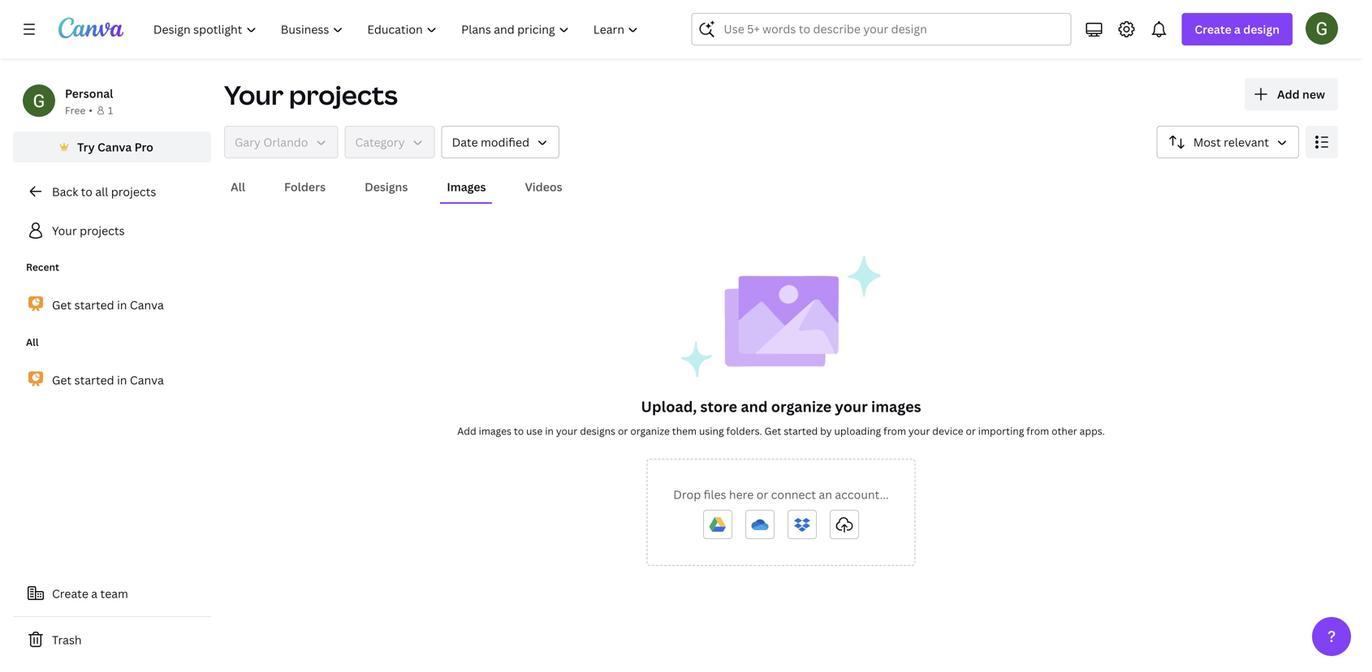 Task type: describe. For each thing, give the bounding box(es) containing it.
back
[[52, 184, 78, 199]]

by
[[821, 424, 832, 438]]

create a design button
[[1182, 13, 1293, 45]]

to inside the upload, store and organize your images add images to use in your designs or organize them using folders. get started by uploading from your device or importing from other apps.
[[514, 424, 524, 438]]

1 get started in canva from the top
[[52, 297, 164, 313]]

1 horizontal spatial or
[[757, 487, 769, 502]]

upload,
[[641, 397, 697, 417]]

free
[[65, 104, 86, 117]]

and
[[741, 397, 768, 417]]

other
[[1052, 424, 1078, 438]]

your inside "link"
[[52, 223, 77, 238]]

a for design
[[1235, 22, 1241, 37]]

files
[[704, 487, 727, 502]]

store
[[701, 397, 738, 417]]

0 vertical spatial your
[[224, 77, 284, 113]]

started inside the upload, store and organize your images add images to use in your designs or organize them using folders. get started by uploading from your device or importing from other apps.
[[784, 424, 818, 438]]

designs button
[[358, 171, 415, 202]]

drop
[[674, 487, 701, 502]]

here
[[729, 487, 754, 502]]

canva for first "get started in canva" link from the top
[[130, 297, 164, 313]]

Owner button
[[224, 126, 338, 158]]

design
[[1244, 22, 1280, 37]]

Search search field
[[724, 14, 1039, 45]]

1 vertical spatial get
[[52, 372, 72, 388]]

create a team button
[[13, 578, 211, 610]]

them
[[672, 424, 697, 438]]

0 vertical spatial in
[[117, 297, 127, 313]]

0 vertical spatial projects
[[289, 77, 398, 113]]

modified
[[481, 134, 530, 150]]

drop files here or connect an account...
[[674, 487, 889, 502]]

images button
[[441, 171, 493, 202]]

2 get started in canva link from the top
[[13, 363, 211, 397]]

back to all projects link
[[13, 175, 211, 208]]

1
[[108, 104, 113, 117]]

gary
[[235, 134, 261, 150]]

Sort by button
[[1157, 126, 1300, 158]]

apps.
[[1080, 424, 1105, 438]]

images
[[447, 179, 486, 195]]

2 horizontal spatial or
[[966, 424, 976, 438]]

most
[[1194, 134, 1222, 150]]

date
[[452, 134, 478, 150]]

videos
[[525, 179, 563, 195]]

all
[[95, 184, 108, 199]]

gary orlando image
[[1306, 12, 1339, 44]]

0 horizontal spatial or
[[618, 424, 628, 438]]

try
[[77, 139, 95, 155]]

1 get started in canva link from the top
[[13, 288, 211, 322]]

new
[[1303, 87, 1326, 102]]

upload, store and organize your images add images to use in your designs or organize them using folders. get started by uploading from your device or importing from other apps.
[[458, 397, 1105, 438]]

your projects inside "link"
[[52, 223, 125, 238]]

your projects link
[[13, 214, 211, 247]]

connect
[[771, 487, 816, 502]]

1 horizontal spatial your projects
[[224, 77, 398, 113]]

trash link
[[13, 624, 211, 656]]

using
[[699, 424, 724, 438]]

projects inside "link"
[[80, 223, 125, 238]]

•
[[89, 104, 93, 117]]

all button
[[224, 171, 252, 202]]

gary orlando
[[235, 134, 308, 150]]

in inside the upload, store and organize your images add images to use in your designs or organize them using folders. get started by uploading from your device or importing from other apps.
[[545, 424, 554, 438]]



Task type: vqa. For each thing, say whether or not it's contained in the screenshot.
Elements button
no



Task type: locate. For each thing, give the bounding box(es) containing it.
2 vertical spatial in
[[545, 424, 554, 438]]

folders.
[[727, 424, 762, 438]]

your up gary
[[224, 77, 284, 113]]

or
[[618, 424, 628, 438], [966, 424, 976, 438], [757, 487, 769, 502]]

0 vertical spatial images
[[872, 397, 922, 417]]

0 horizontal spatial your
[[556, 424, 578, 438]]

add inside the upload, store and organize your images add images to use in your designs or organize them using folders. get started by uploading from your device or importing from other apps.
[[458, 424, 477, 438]]

all
[[231, 179, 245, 195], [26, 336, 39, 349]]

images left use
[[479, 424, 512, 438]]

1 vertical spatial get started in canva
[[52, 372, 164, 388]]

use
[[526, 424, 543, 438]]

1 horizontal spatial all
[[231, 179, 245, 195]]

0 vertical spatial your projects
[[224, 77, 398, 113]]

create a team
[[52, 586, 128, 602]]

1 horizontal spatial to
[[514, 424, 524, 438]]

0 horizontal spatial your
[[52, 223, 77, 238]]

your left designs
[[556, 424, 578, 438]]

0 vertical spatial get
[[52, 297, 72, 313]]

your down the back
[[52, 223, 77, 238]]

free •
[[65, 104, 93, 117]]

all inside button
[[231, 179, 245, 195]]

1 vertical spatial your projects
[[52, 223, 125, 238]]

a inside dropdown button
[[1235, 22, 1241, 37]]

create left team in the left bottom of the page
[[52, 586, 88, 602]]

recent
[[26, 260, 59, 274]]

designs
[[580, 424, 616, 438]]

1 vertical spatial get started in canva link
[[13, 363, 211, 397]]

0 horizontal spatial add
[[458, 424, 477, 438]]

projects up category
[[289, 77, 398, 113]]

0 horizontal spatial to
[[81, 184, 93, 199]]

1 horizontal spatial a
[[1235, 22, 1241, 37]]

device
[[933, 424, 964, 438]]

try canva pro button
[[13, 132, 211, 162]]

canva for second "get started in canva" link from the top of the page
[[130, 372, 164, 388]]

0 horizontal spatial a
[[91, 586, 98, 602]]

an
[[819, 487, 833, 502]]

uploading
[[835, 424, 882, 438]]

create for create a design
[[1195, 22, 1232, 37]]

None search field
[[692, 13, 1072, 45]]

images up uploading
[[872, 397, 922, 417]]

0 horizontal spatial all
[[26, 336, 39, 349]]

your projects up the orlando
[[224, 77, 398, 113]]

back to all projects
[[52, 184, 156, 199]]

add left use
[[458, 424, 477, 438]]

your projects down all
[[52, 223, 125, 238]]

all down gary
[[231, 179, 245, 195]]

to left use
[[514, 424, 524, 438]]

your projects
[[224, 77, 398, 113], [52, 223, 125, 238]]

1 vertical spatial to
[[514, 424, 524, 438]]

create inside "create a team" button
[[52, 586, 88, 602]]

0 horizontal spatial images
[[479, 424, 512, 438]]

in
[[117, 297, 127, 313], [117, 372, 127, 388], [545, 424, 554, 438]]

0 horizontal spatial from
[[884, 424, 907, 438]]

trash
[[52, 632, 82, 648]]

0 vertical spatial add
[[1278, 87, 1300, 102]]

add new button
[[1245, 78, 1339, 110]]

1 vertical spatial canva
[[130, 297, 164, 313]]

to left all
[[81, 184, 93, 199]]

2 vertical spatial projects
[[80, 223, 125, 238]]

date modified
[[452, 134, 530, 150]]

0 horizontal spatial organize
[[631, 424, 670, 438]]

organize
[[772, 397, 832, 417], [631, 424, 670, 438]]

create left design
[[1195, 22, 1232, 37]]

0 vertical spatial organize
[[772, 397, 832, 417]]

1 horizontal spatial create
[[1195, 22, 1232, 37]]

videos button
[[519, 171, 569, 202]]

organize up by
[[772, 397, 832, 417]]

create inside create a design dropdown button
[[1195, 22, 1232, 37]]

1 vertical spatial create
[[52, 586, 88, 602]]

get
[[52, 297, 72, 313], [52, 372, 72, 388], [765, 424, 782, 438]]

2 vertical spatial started
[[784, 424, 818, 438]]

from left other
[[1027, 424, 1050, 438]]

projects down all
[[80, 223, 125, 238]]

1 vertical spatial your
[[52, 223, 77, 238]]

a inside button
[[91, 586, 98, 602]]

1 vertical spatial images
[[479, 424, 512, 438]]

started
[[74, 297, 114, 313], [74, 372, 114, 388], [784, 424, 818, 438]]

top level navigation element
[[143, 13, 653, 45]]

1 horizontal spatial from
[[1027, 424, 1050, 438]]

1 vertical spatial a
[[91, 586, 98, 602]]

2 from from the left
[[1027, 424, 1050, 438]]

0 vertical spatial create
[[1195, 22, 1232, 37]]

relevant
[[1224, 134, 1270, 150]]

try canva pro
[[77, 139, 153, 155]]

to
[[81, 184, 93, 199], [514, 424, 524, 438]]

1 from from the left
[[884, 424, 907, 438]]

create for create a team
[[52, 586, 88, 602]]

0 horizontal spatial create
[[52, 586, 88, 602]]

1 horizontal spatial organize
[[772, 397, 832, 417]]

canva
[[97, 139, 132, 155], [130, 297, 164, 313], [130, 372, 164, 388]]

add new
[[1278, 87, 1326, 102]]

2 vertical spatial canva
[[130, 372, 164, 388]]

1 vertical spatial projects
[[111, 184, 156, 199]]

a for team
[[91, 586, 98, 602]]

organize down upload,
[[631, 424, 670, 438]]

designs
[[365, 179, 408, 195]]

1 vertical spatial all
[[26, 336, 39, 349]]

1 vertical spatial in
[[117, 372, 127, 388]]

2 horizontal spatial your
[[909, 424, 930, 438]]

account...
[[835, 487, 889, 502]]

or right designs
[[618, 424, 628, 438]]

personal
[[65, 86, 113, 101]]

a left design
[[1235, 22, 1241, 37]]

your
[[224, 77, 284, 113], [52, 223, 77, 238]]

0 vertical spatial canva
[[97, 139, 132, 155]]

get started in canva link
[[13, 288, 211, 322], [13, 363, 211, 397]]

0 horizontal spatial your projects
[[52, 223, 125, 238]]

1 horizontal spatial your
[[224, 77, 284, 113]]

team
[[100, 586, 128, 602]]

Category button
[[345, 126, 435, 158]]

add left new
[[1278, 87, 1300, 102]]

get inside the upload, store and organize your images add images to use in your designs or organize them using folders. get started by uploading from your device or importing from other apps.
[[765, 424, 782, 438]]

folders
[[284, 179, 326, 195]]

your left the "device"
[[909, 424, 930, 438]]

projects right all
[[111, 184, 156, 199]]

0 vertical spatial started
[[74, 297, 114, 313]]

all down recent
[[26, 336, 39, 349]]

category
[[355, 134, 405, 150]]

from
[[884, 424, 907, 438], [1027, 424, 1050, 438]]

a
[[1235, 22, 1241, 37], [91, 586, 98, 602]]

most relevant
[[1194, 134, 1270, 150]]

0 vertical spatial a
[[1235, 22, 1241, 37]]

1 horizontal spatial images
[[872, 397, 922, 417]]

Date modified button
[[442, 126, 560, 158]]

from right uploading
[[884, 424, 907, 438]]

or right the "device"
[[966, 424, 976, 438]]

1 horizontal spatial your
[[835, 397, 868, 417]]

0 vertical spatial get started in canva link
[[13, 288, 211, 322]]

or right here
[[757, 487, 769, 502]]

get started in canva
[[52, 297, 164, 313], [52, 372, 164, 388]]

1 horizontal spatial add
[[1278, 87, 1300, 102]]

your up uploading
[[835, 397, 868, 417]]

0 vertical spatial get started in canva
[[52, 297, 164, 313]]

0 vertical spatial to
[[81, 184, 93, 199]]

a left team in the left bottom of the page
[[91, 586, 98, 602]]

1 vertical spatial organize
[[631, 424, 670, 438]]

1 vertical spatial add
[[458, 424, 477, 438]]

create
[[1195, 22, 1232, 37], [52, 586, 88, 602]]

0 vertical spatial all
[[231, 179, 245, 195]]

canva inside try canva pro button
[[97, 139, 132, 155]]

2 get started in canva from the top
[[52, 372, 164, 388]]

create a design
[[1195, 22, 1280, 37]]

your
[[835, 397, 868, 417], [556, 424, 578, 438], [909, 424, 930, 438]]

pro
[[134, 139, 153, 155]]

importing
[[979, 424, 1025, 438]]

1 vertical spatial started
[[74, 372, 114, 388]]

images
[[872, 397, 922, 417], [479, 424, 512, 438]]

folders button
[[278, 171, 332, 202]]

orlando
[[264, 134, 308, 150]]

2 vertical spatial get
[[765, 424, 782, 438]]

projects
[[289, 77, 398, 113], [111, 184, 156, 199], [80, 223, 125, 238]]

add
[[1278, 87, 1300, 102], [458, 424, 477, 438]]

add inside 'dropdown button'
[[1278, 87, 1300, 102]]



